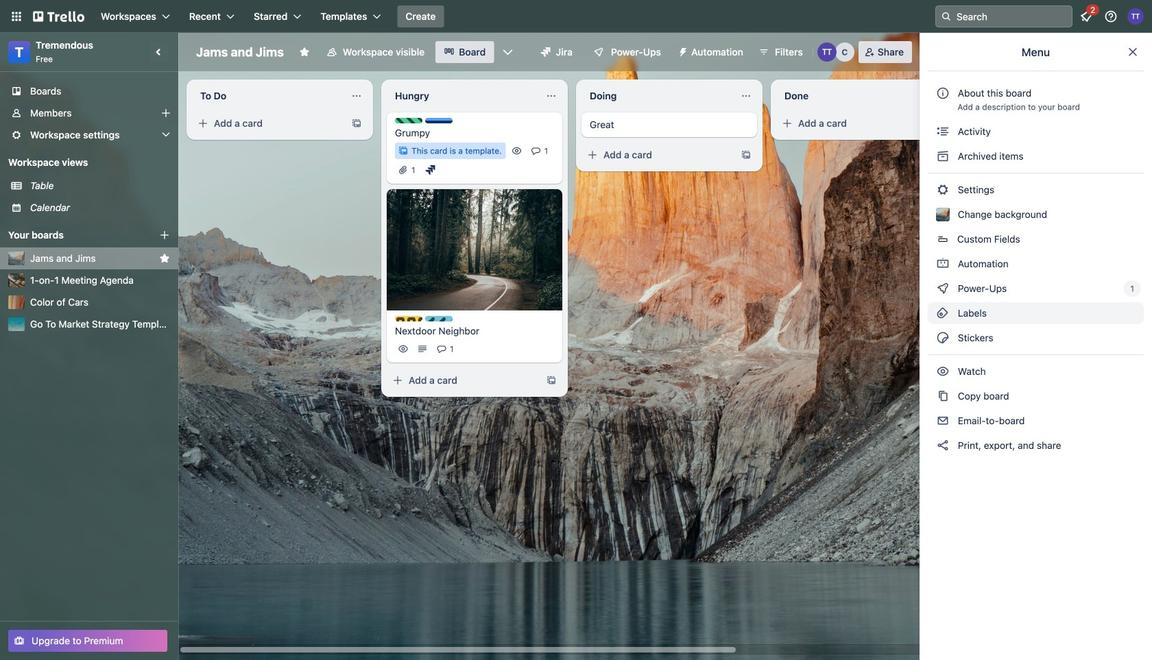 Task type: locate. For each thing, give the bounding box(es) containing it.
color: blue, title: none image
[[425, 118, 453, 124]]

None text field
[[192, 85, 346, 107], [387, 85, 541, 107], [777, 85, 930, 107], [192, 85, 346, 107], [387, 85, 541, 107], [777, 85, 930, 107]]

create from template… image
[[351, 118, 362, 129], [741, 150, 752, 161], [546, 375, 557, 386]]

primary element
[[0, 0, 1153, 33]]

0 vertical spatial create from template… image
[[351, 118, 362, 129]]

Board name text field
[[189, 41, 291, 63]]

1 horizontal spatial create from template… image
[[546, 375, 557, 386]]

star or unstar board image
[[299, 47, 310, 58]]

jira icon image
[[541, 47, 551, 57]]

add board image
[[159, 230, 170, 241]]

terry turtle (terryturtle) image
[[1128, 8, 1145, 25]]

sm image
[[937, 125, 950, 139], [937, 150, 950, 163], [937, 183, 950, 197], [937, 257, 950, 271], [937, 282, 950, 296], [937, 390, 950, 403], [937, 439, 950, 453]]

4 sm image from the top
[[937, 257, 950, 271]]

5 sm image from the top
[[937, 282, 950, 296]]

color: yellow, title: none image
[[395, 316, 423, 322]]

sm image
[[672, 41, 692, 60], [424, 163, 437, 177], [937, 307, 950, 320], [937, 331, 950, 345], [937, 365, 950, 379], [937, 414, 950, 428]]

customize views image
[[501, 45, 515, 59]]

color: sky, title: "flying cars" element
[[425, 316, 453, 322]]

your boards with 4 items element
[[8, 227, 139, 244]]

Search field
[[952, 7, 1072, 26]]

0 horizontal spatial create from template… image
[[351, 118, 362, 129]]

2 horizontal spatial create from template… image
[[741, 150, 752, 161]]

7 sm image from the top
[[937, 439, 950, 453]]

None text field
[[582, 85, 736, 107]]

2 vertical spatial create from template… image
[[546, 375, 557, 386]]

terry turtle (terryturtle) image
[[818, 43, 837, 62]]



Task type: vqa. For each thing, say whether or not it's contained in the screenshot.
top can
no



Task type: describe. For each thing, give the bounding box(es) containing it.
2 sm image from the top
[[937, 150, 950, 163]]

color: green, title: none image
[[395, 118, 423, 124]]

search image
[[941, 11, 952, 22]]

back to home image
[[33, 5, 84, 27]]

1 vertical spatial create from template… image
[[741, 150, 752, 161]]

6 sm image from the top
[[937, 390, 950, 403]]

2 notifications image
[[1079, 8, 1095, 25]]

starred icon image
[[159, 253, 170, 264]]

3 sm image from the top
[[937, 183, 950, 197]]

open information menu image
[[1105, 10, 1118, 23]]

1 sm image from the top
[[937, 125, 950, 139]]

workspace navigation collapse icon image
[[150, 43, 169, 62]]

chestercheeetah (chestercheeetah) image
[[836, 43, 855, 62]]



